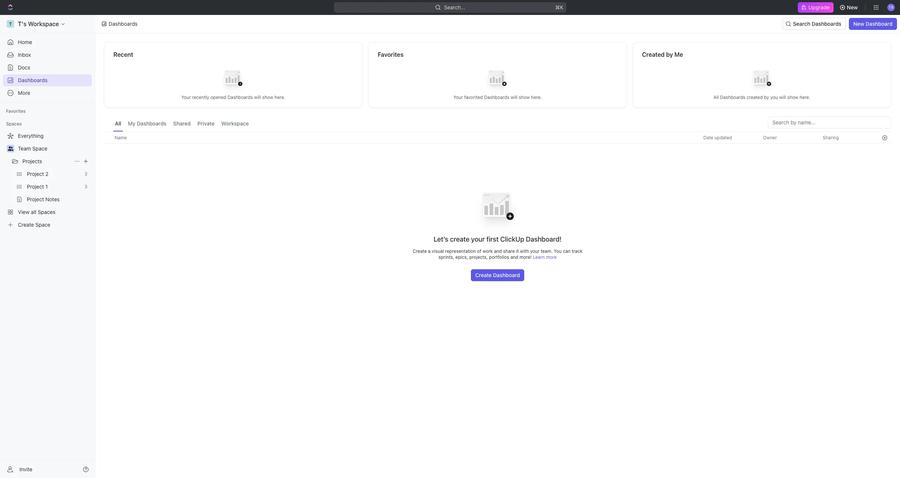 Task type: locate. For each thing, give the bounding box(es) containing it.
new dashboard button
[[850, 18, 898, 30]]

tree
[[3, 130, 92, 231]]

view all spaces link
[[3, 206, 90, 218]]

2 show from the left
[[519, 94, 530, 100]]

1 horizontal spatial dashboard
[[867, 21, 893, 27]]

workspace button
[[220, 117, 251, 131]]

1 vertical spatial space
[[35, 222, 50, 228]]

0 horizontal spatial by
[[667, 51, 674, 58]]

0 horizontal spatial all
[[115, 120, 121, 127]]

let's create your first clickup dashboard! table
[[104, 131, 892, 281]]

inbox
[[18, 52, 31, 58]]

dashboard
[[867, 21, 893, 27], [494, 272, 521, 278]]

dashboard down portfolios
[[494, 272, 521, 278]]

date
[[704, 135, 714, 140]]

2 horizontal spatial will
[[780, 94, 787, 100]]

project left 1
[[27, 183, 44, 190]]

0 horizontal spatial dashboard
[[494, 272, 521, 278]]

create down view
[[18, 222, 34, 228]]

1 horizontal spatial create
[[413, 249, 427, 254]]

projects
[[22, 158, 42, 164]]

date updated
[[704, 135, 733, 140]]

your favorited dashboards will show here.
[[454, 94, 542, 100]]

1
[[45, 183, 48, 190]]

project for project notes
[[27, 196, 44, 202]]

with
[[521, 249, 529, 254]]

by left you
[[765, 94, 770, 100]]

all button
[[113, 117, 123, 131]]

2 horizontal spatial create
[[476, 272, 492, 278]]

workspace inside button
[[222, 120, 249, 127]]

dashboards down upgrade
[[813, 21, 842, 27]]

create space link
[[3, 219, 90, 231]]

1 project from the top
[[27, 171, 44, 177]]

0 horizontal spatial spaces
[[6, 121, 22, 127]]

your recently opened dashboards will show here.
[[182, 94, 286, 100]]

your up learn
[[531, 249, 540, 254]]

0 horizontal spatial here.
[[275, 94, 286, 100]]

0 vertical spatial create
[[18, 222, 34, 228]]

spaces
[[6, 121, 22, 127], [38, 209, 55, 215]]

track
[[572, 249, 583, 254]]

team space link
[[18, 143, 90, 155]]

your left recently
[[182, 94, 191, 100]]

0 horizontal spatial your
[[182, 94, 191, 100]]

t's
[[18, 21, 27, 27]]

spaces down favorites button
[[6, 121, 22, 127]]

0 vertical spatial 3
[[85, 171, 87, 177]]

0 vertical spatial space
[[32, 145, 47, 152]]

space for team space
[[32, 145, 47, 152]]

create space
[[18, 222, 50, 228]]

2 vertical spatial create
[[476, 272, 492, 278]]

1 vertical spatial spaces
[[38, 209, 55, 215]]

it
[[517, 249, 519, 254]]

create inside the create space link
[[18, 222, 34, 228]]

by
[[667, 51, 674, 58], [765, 94, 770, 100]]

dashboards right "my"
[[137, 120, 167, 127]]

1 vertical spatial create
[[413, 249, 427, 254]]

date updated button
[[700, 132, 737, 143]]

tab list containing all
[[113, 117, 251, 131]]

workspace up home link
[[28, 21, 59, 27]]

0 vertical spatial all
[[714, 94, 720, 100]]

project up view all spaces
[[27, 196, 44, 202]]

and
[[495, 249, 502, 254], [511, 255, 519, 260]]

space down everything link
[[32, 145, 47, 152]]

0 horizontal spatial favorites
[[6, 108, 26, 114]]

create for create a visual representation of work and share it with your team. you can track sprints, epics, projects, portfolios and more!
[[413, 249, 427, 254]]

spaces up the create space link
[[38, 209, 55, 215]]

create left a
[[413, 249, 427, 254]]

0 horizontal spatial will
[[254, 94, 261, 100]]

your up of
[[472, 235, 485, 243]]

no data image
[[475, 183, 522, 235]]

1 vertical spatial and
[[511, 255, 519, 260]]

1 vertical spatial 3
[[85, 184, 87, 189]]

created
[[747, 94, 764, 100]]

projects,
[[470, 255, 488, 260]]

1 vertical spatial new
[[854, 21, 865, 27]]

show
[[262, 94, 274, 100], [519, 94, 530, 100], [788, 94, 799, 100]]

project 1
[[27, 183, 48, 190]]

dashboard inside row
[[494, 272, 521, 278]]

favorited
[[465, 94, 483, 100]]

1 horizontal spatial your
[[454, 94, 463, 100]]

upgrade
[[809, 4, 831, 10]]

2 vertical spatial project
[[27, 196, 44, 202]]

team.
[[541, 249, 553, 254]]

create
[[18, 222, 34, 228], [413, 249, 427, 254], [476, 272, 492, 278]]

0 vertical spatial project
[[27, 171, 44, 177]]

your left favorited
[[454, 94, 463, 100]]

all
[[714, 94, 720, 100], [115, 120, 121, 127]]

row containing name
[[104, 131, 892, 144]]

favorites button
[[3, 107, 29, 116]]

new down the new button
[[854, 21, 865, 27]]

user group image
[[8, 146, 13, 151]]

1 horizontal spatial show
[[519, 94, 530, 100]]

space for create space
[[35, 222, 50, 228]]

tree inside the sidebar navigation
[[3, 130, 92, 231]]

space inside "link"
[[32, 145, 47, 152]]

search...
[[444, 4, 466, 10]]

dashboards
[[109, 21, 138, 27], [813, 21, 842, 27], [18, 77, 48, 83], [228, 94, 253, 100], [485, 94, 510, 100], [721, 94, 746, 100], [137, 120, 167, 127]]

dashboards up more
[[18, 77, 48, 83]]

3 up project notes link
[[85, 184, 87, 189]]

0 vertical spatial and
[[495, 249, 502, 254]]

project
[[27, 171, 44, 177], [27, 183, 44, 190], [27, 196, 44, 202]]

0 horizontal spatial create
[[18, 222, 34, 228]]

2 horizontal spatial show
[[788, 94, 799, 100]]

0 horizontal spatial workspace
[[28, 21, 59, 27]]

will
[[254, 94, 261, 100], [511, 94, 518, 100], [780, 94, 787, 100]]

1 horizontal spatial and
[[511, 255, 519, 260]]

your
[[182, 94, 191, 100], [454, 94, 463, 100]]

1 your from the left
[[182, 94, 191, 100]]

dashboards inside tab list
[[137, 120, 167, 127]]

1 horizontal spatial by
[[765, 94, 770, 100]]

create down projects,
[[476, 272, 492, 278]]

3
[[85, 171, 87, 177], [85, 184, 87, 189]]

1 vertical spatial dashboard
[[494, 272, 521, 278]]

3 project from the top
[[27, 196, 44, 202]]

dashboards right favorited
[[485, 94, 510, 100]]

3 here. from the left
[[800, 94, 811, 100]]

home
[[18, 39, 32, 45]]

space down view all spaces link
[[35, 222, 50, 228]]

1 vertical spatial project
[[27, 183, 44, 190]]

docs link
[[3, 62, 92, 74]]

everything
[[18, 133, 44, 139]]

0 vertical spatial new
[[848, 4, 859, 10]]

sidebar navigation
[[0, 15, 97, 478]]

recently
[[192, 94, 209, 100]]

workspace down your recently opened dashboards will show here.
[[222, 120, 249, 127]]

create a visual representation of work and share it with your team. you can track sprints, epics, projects, portfolios and more!
[[413, 249, 583, 260]]

and up portfolios
[[495, 249, 502, 254]]

1 vertical spatial favorites
[[6, 108, 26, 114]]

3 right project 2 link
[[85, 171, 87, 177]]

0 horizontal spatial your
[[472, 235, 485, 243]]

new for new
[[848, 4, 859, 10]]

create for create space
[[18, 222, 34, 228]]

row
[[104, 131, 892, 144]]

0 horizontal spatial show
[[262, 94, 274, 100]]

tab list
[[113, 117, 251, 131]]

1 horizontal spatial your
[[531, 249, 540, 254]]

favorites
[[378, 51, 404, 58], [6, 108, 26, 114]]

1 horizontal spatial will
[[511, 94, 518, 100]]

all inside button
[[115, 120, 121, 127]]

2 horizontal spatial here.
[[800, 94, 811, 100]]

home link
[[3, 36, 92, 48]]

2 project from the top
[[27, 183, 44, 190]]

dashboard!
[[526, 235, 562, 243]]

new up new dashboard
[[848, 4, 859, 10]]

new button
[[837, 1, 863, 13]]

2 3 from the top
[[85, 184, 87, 189]]

workspace
[[28, 21, 59, 27], [222, 120, 249, 127]]

your
[[472, 235, 485, 243], [531, 249, 540, 254]]

upgrade link
[[799, 2, 834, 13]]

tree containing everything
[[3, 130, 92, 231]]

0 vertical spatial spaces
[[6, 121, 22, 127]]

by left me
[[667, 51, 674, 58]]

create inside create dashboard button
[[476, 272, 492, 278]]

0 vertical spatial your
[[472, 235, 485, 243]]

all for all
[[115, 120, 121, 127]]

project 2 link
[[27, 168, 82, 180]]

1 horizontal spatial here.
[[532, 94, 542, 100]]

create inside create a visual representation of work and share it with your team. you can track sprints, epics, projects, portfolios and more!
[[413, 249, 427, 254]]

1 horizontal spatial all
[[714, 94, 720, 100]]

dashboard for new dashboard
[[867, 21, 893, 27]]

1 3 from the top
[[85, 171, 87, 177]]

1 vertical spatial your
[[531, 249, 540, 254]]

2 your from the left
[[454, 94, 463, 100]]

notes
[[45, 196, 60, 202]]

1 horizontal spatial workspace
[[222, 120, 249, 127]]

1 horizontal spatial spaces
[[38, 209, 55, 215]]

1 vertical spatial all
[[115, 120, 121, 127]]

1 vertical spatial workspace
[[222, 120, 249, 127]]

0 vertical spatial workspace
[[28, 21, 59, 27]]

⌘k
[[556, 4, 564, 10]]

project left the 2
[[27, 171, 44, 177]]

0 vertical spatial dashboard
[[867, 21, 893, 27]]

tb button
[[886, 1, 898, 13]]

2 will from the left
[[511, 94, 518, 100]]

dashboard down tb dropdown button
[[867, 21, 893, 27]]

0 vertical spatial favorites
[[378, 51, 404, 58]]

and down it
[[511, 255, 519, 260]]

3 will from the left
[[780, 94, 787, 100]]

1 vertical spatial by
[[765, 94, 770, 100]]



Task type: vqa. For each thing, say whether or not it's contained in the screenshot.
the rightmost business time image
no



Task type: describe. For each thing, give the bounding box(es) containing it.
portfolios
[[490, 255, 510, 260]]

workspace inside the sidebar navigation
[[28, 21, 59, 27]]

share
[[504, 249, 515, 254]]

dashboards inside the sidebar navigation
[[18, 77, 48, 83]]

my
[[128, 120, 136, 127]]

your for favorites
[[454, 94, 463, 100]]

spaces inside tree
[[38, 209, 55, 215]]

dashboards up recent
[[109, 21, 138, 27]]

epics,
[[456, 255, 469, 260]]

shared
[[173, 120, 191, 127]]

3 for 2
[[85, 171, 87, 177]]

1 show from the left
[[262, 94, 274, 100]]

opened
[[211, 94, 227, 100]]

project for project 1
[[27, 183, 44, 190]]

2
[[45, 171, 49, 177]]

3 for 1
[[85, 184, 87, 189]]

t's workspace, , element
[[7, 20, 14, 28]]

let's
[[434, 235, 449, 243]]

create for create dashboard
[[476, 272, 492, 278]]

docs
[[18, 64, 30, 71]]

search dashboards
[[794, 21, 842, 27]]

new dashboard
[[854, 21, 893, 27]]

team
[[18, 145, 31, 152]]

your for recent
[[182, 94, 191, 100]]

dashboards right opened
[[228, 94, 253, 100]]

more
[[547, 255, 557, 260]]

private
[[198, 120, 215, 127]]

t's workspace
[[18, 21, 59, 27]]

1 here. from the left
[[275, 94, 286, 100]]

sprints,
[[439, 255, 455, 260]]

no created by me dashboards image
[[748, 64, 778, 94]]

private button
[[196, 117, 217, 131]]

0 vertical spatial by
[[667, 51, 674, 58]]

search
[[794, 21, 811, 27]]

shared button
[[171, 117, 193, 131]]

everything link
[[3, 130, 90, 142]]

updated
[[715, 135, 733, 140]]

project notes link
[[27, 193, 90, 205]]

3 show from the left
[[788, 94, 799, 100]]

project for project 2
[[27, 171, 44, 177]]

no recent dashboards image
[[219, 64, 248, 94]]

more
[[18, 90, 30, 96]]

of
[[478, 249, 482, 254]]

a
[[428, 249, 431, 254]]

let's create your first clickup dashboard! row
[[104, 183, 892, 281]]

my dashboards
[[128, 120, 167, 127]]

team space
[[18, 145, 47, 152]]

invite
[[19, 466, 32, 472]]

tb
[[890, 5, 894, 9]]

your inside create a visual representation of work and share it with your team. you can track sprints, epics, projects, portfolios and more!
[[531, 249, 540, 254]]

projects link
[[22, 155, 71, 167]]

learn more
[[533, 255, 557, 260]]

name
[[115, 135, 127, 140]]

more!
[[520, 255, 532, 260]]

0 horizontal spatial and
[[495, 249, 502, 254]]

sharing
[[824, 135, 840, 140]]

all for all dashboards created by you will show here.
[[714, 94, 720, 100]]

create dashboard
[[476, 272, 521, 278]]

all
[[31, 209, 36, 215]]

work
[[483, 249, 493, 254]]

search dashboards button
[[783, 18, 847, 30]]

project 1 link
[[27, 181, 82, 193]]

project 2
[[27, 171, 49, 177]]

view all spaces
[[18, 209, 55, 215]]

let's create your first clickup dashboard!
[[434, 235, 562, 243]]

first
[[487, 235, 499, 243]]

created by me
[[643, 51, 684, 58]]

create dashboard button
[[471, 269, 525, 281]]

can
[[563, 249, 571, 254]]

created
[[643, 51, 665, 58]]

all dashboards created by you will show here.
[[714, 94, 811, 100]]

clickup
[[501, 235, 525, 243]]

dashboard for create dashboard
[[494, 272, 521, 278]]

my dashboards button
[[126, 117, 168, 131]]

dashboards left created
[[721, 94, 746, 100]]

no favorited dashboards image
[[483, 64, 513, 94]]

favorites inside button
[[6, 108, 26, 114]]

inbox link
[[3, 49, 92, 61]]

2 here. from the left
[[532, 94, 542, 100]]

representation
[[446, 249, 476, 254]]

1 horizontal spatial favorites
[[378, 51, 404, 58]]

learn more link
[[533, 255, 557, 260]]

t
[[9, 21, 12, 27]]

Search by name... text field
[[773, 117, 888, 128]]

1 will from the left
[[254, 94, 261, 100]]

project notes
[[27, 196, 60, 202]]

you
[[554, 249, 562, 254]]

dashboards link
[[3, 74, 92, 86]]

recent
[[114, 51, 133, 58]]

visual
[[432, 249, 444, 254]]

view
[[18, 209, 30, 215]]

new for new dashboard
[[854, 21, 865, 27]]

owner
[[764, 135, 778, 140]]

more button
[[3, 87, 92, 99]]

create
[[450, 235, 470, 243]]

me
[[675, 51, 684, 58]]

learn
[[533, 255, 545, 260]]



